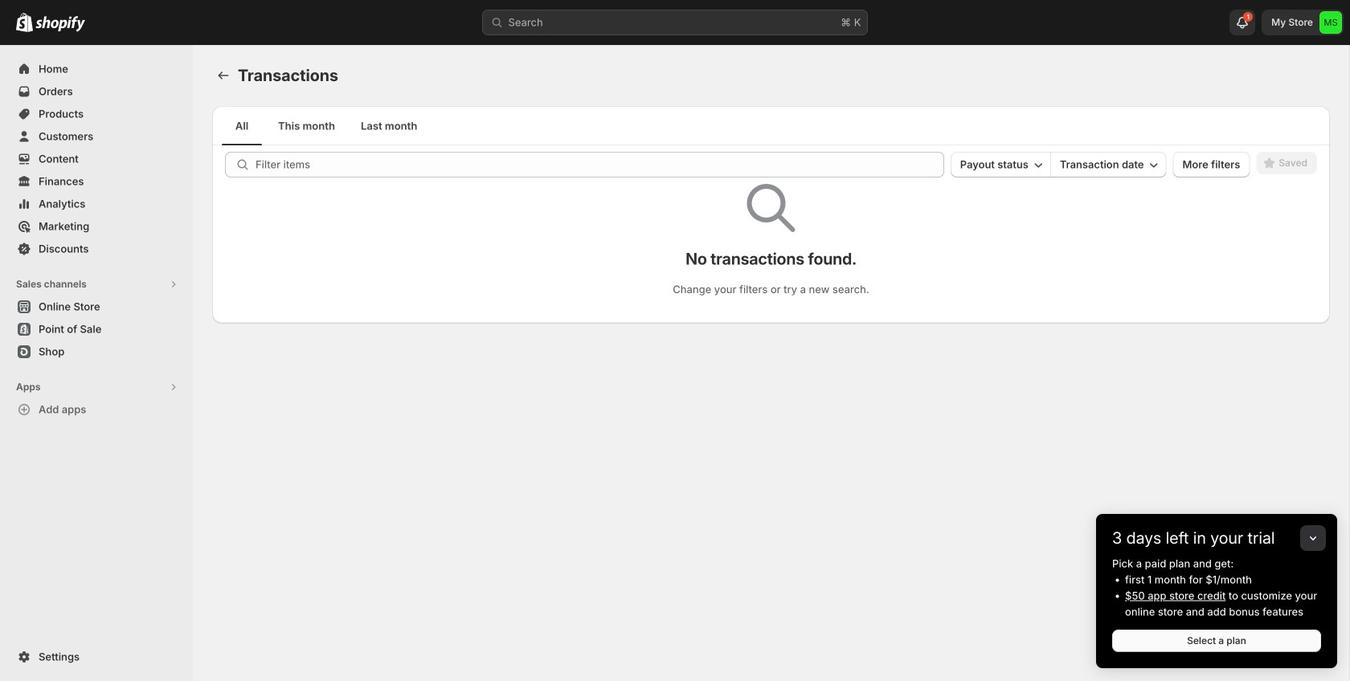Task type: describe. For each thing, give the bounding box(es) containing it.
my store image
[[1320, 11, 1343, 34]]

empty search results image
[[747, 184, 796, 232]]



Task type: vqa. For each thing, say whether or not it's contained in the screenshot.
for
no



Task type: locate. For each thing, give the bounding box(es) containing it.
Filter items text field
[[256, 152, 945, 178]]

tab list
[[219, 106, 1324, 146]]

shopify image
[[16, 13, 33, 32]]

shopify image
[[35, 16, 85, 32]]



